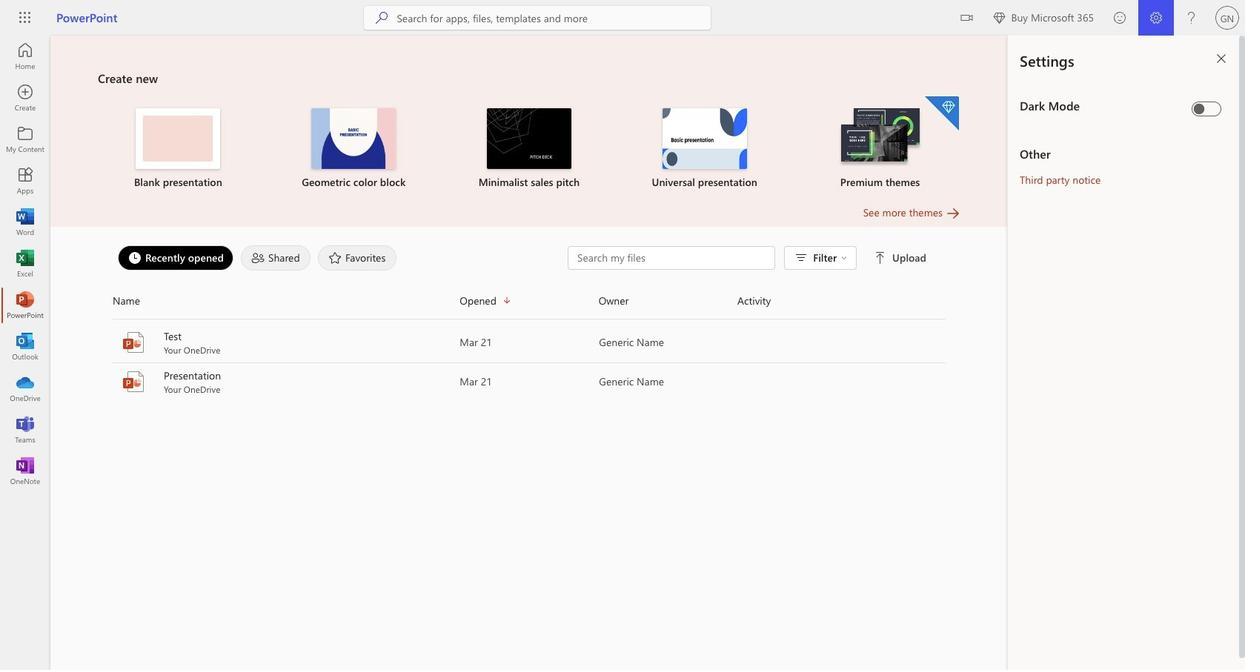 Task type: describe. For each thing, give the bounding box(es) containing it.
2 region from the left
[[1009, 36, 1246, 670]]

apps image
[[18, 174, 33, 188]]

onenote image
[[18, 464, 33, 479]]

universal presentation element
[[626, 108, 784, 190]]

powerpoint image for name presentation cell
[[122, 370, 145, 394]]

minimalist sales pitch element
[[451, 108, 608, 190]]

1 region from the left
[[964, 36, 1246, 670]]

name presentation cell
[[113, 369, 460, 395]]

powerpoint image
[[18, 298, 33, 313]]

Search box. Suggestions appear as you type. search field
[[397, 6, 712, 30]]

geometric color block image
[[312, 108, 396, 169]]

favorites element
[[318, 245, 397, 271]]

premium themes element
[[802, 96, 960, 190]]

excel image
[[18, 257, 33, 271]]

premium templates diamond image
[[926, 96, 960, 131]]

my content image
[[18, 132, 33, 147]]

outlook image
[[18, 340, 33, 354]]

activity, column 4 of 4 column header
[[738, 289, 946, 313]]

premium themes image
[[838, 108, 923, 168]]

universal presentation image
[[663, 108, 747, 169]]

3 tab from the left
[[314, 245, 401, 271]]

recently opened element
[[118, 245, 234, 271]]

shared element
[[241, 245, 311, 271]]



Task type: locate. For each thing, give the bounding box(es) containing it.
banner
[[0, 0, 1246, 39]]

main content
[[50, 36, 1009, 402]]

minimalist sales pitch image
[[487, 108, 572, 169]]

powerpoint image inside name test cell
[[122, 331, 145, 354]]

dark mode element
[[1020, 98, 1187, 114]]

word image
[[18, 215, 33, 230]]

home image
[[18, 49, 33, 64]]

navigation
[[0, 36, 50, 492]]

onedrive image
[[18, 381, 33, 396]]

other element
[[1020, 146, 1228, 162]]

tab list
[[114, 242, 568, 274]]

displaying 2 out of 2 files. status
[[568, 246, 930, 270]]

application
[[0, 36, 1009, 670]]

1 tab from the left
[[114, 245, 237, 271]]

tab
[[114, 245, 237, 271], [237, 245, 314, 271], [314, 245, 401, 271]]

None search field
[[364, 6, 712, 30]]

2 powerpoint image from the top
[[122, 370, 145, 394]]

blank presentation element
[[99, 108, 257, 190]]

name test cell
[[113, 329, 460, 356]]

powerpoint image inside name presentation cell
[[122, 370, 145, 394]]

2 tab from the left
[[237, 245, 314, 271]]

powerpoint image for name test cell
[[122, 331, 145, 354]]

teams image
[[18, 423, 33, 438]]

create image
[[18, 90, 33, 105]]

row
[[113, 289, 946, 320]]

region
[[964, 36, 1246, 670], [1009, 36, 1246, 670]]

0 vertical spatial powerpoint image
[[122, 331, 145, 354]]

list
[[98, 95, 961, 205]]

Search my files text field
[[576, 251, 768, 266]]

geometric color block element
[[275, 108, 433, 190]]

powerpoint image
[[122, 331, 145, 354], [122, 370, 145, 394]]

1 vertical spatial powerpoint image
[[122, 370, 145, 394]]

1 powerpoint image from the top
[[122, 331, 145, 354]]

gn image
[[1216, 6, 1240, 30]]



Task type: vqa. For each thing, say whether or not it's contained in the screenshot.
the rightmost the share
no



